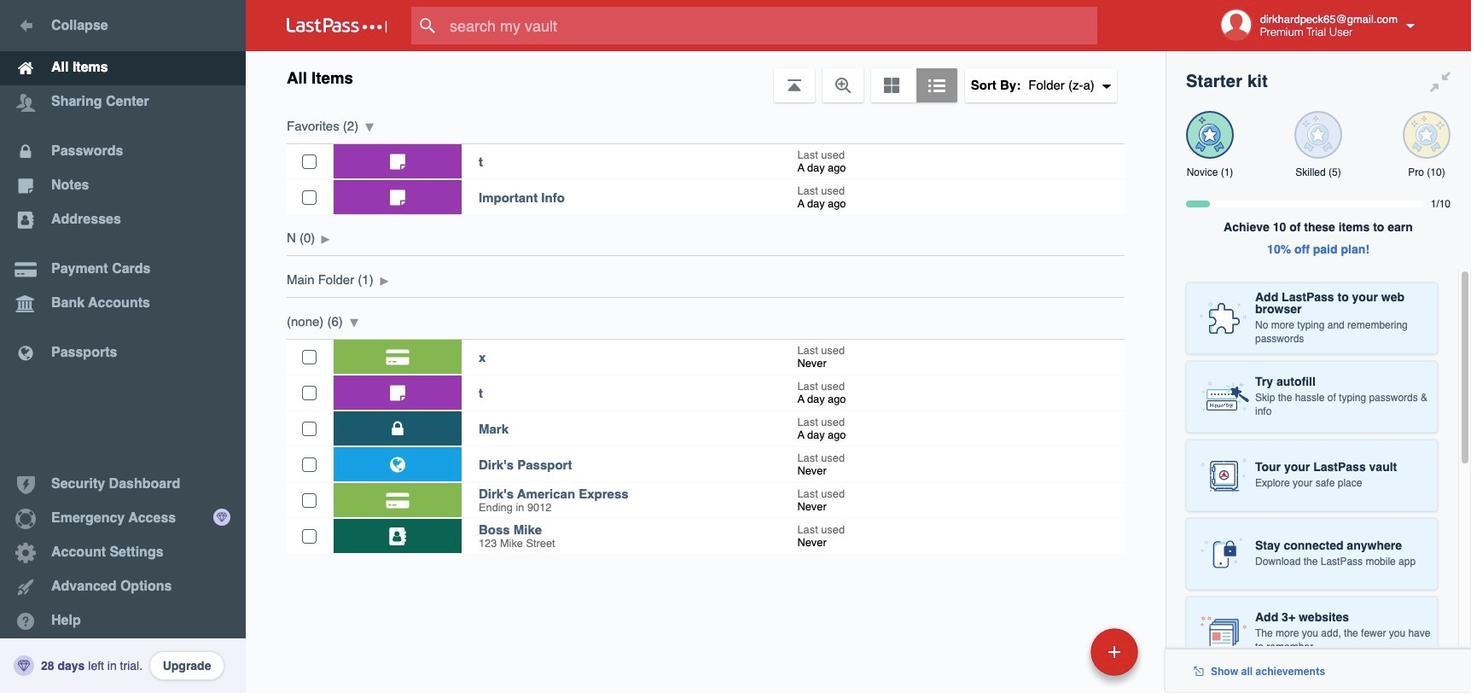 Task type: locate. For each thing, give the bounding box(es) containing it.
search my vault text field
[[411, 7, 1131, 44]]

new item element
[[974, 627, 1145, 676]]

main content main content
[[246, 102, 1166, 553]]



Task type: describe. For each thing, give the bounding box(es) containing it.
main navigation navigation
[[0, 0, 246, 693]]

lastpass image
[[287, 18, 388, 33]]

Search search field
[[411, 7, 1131, 44]]

new item navigation
[[974, 623, 1149, 693]]

vault options navigation
[[246, 51, 1166, 102]]



Task type: vqa. For each thing, say whether or not it's contained in the screenshot.
LastPass image
yes



